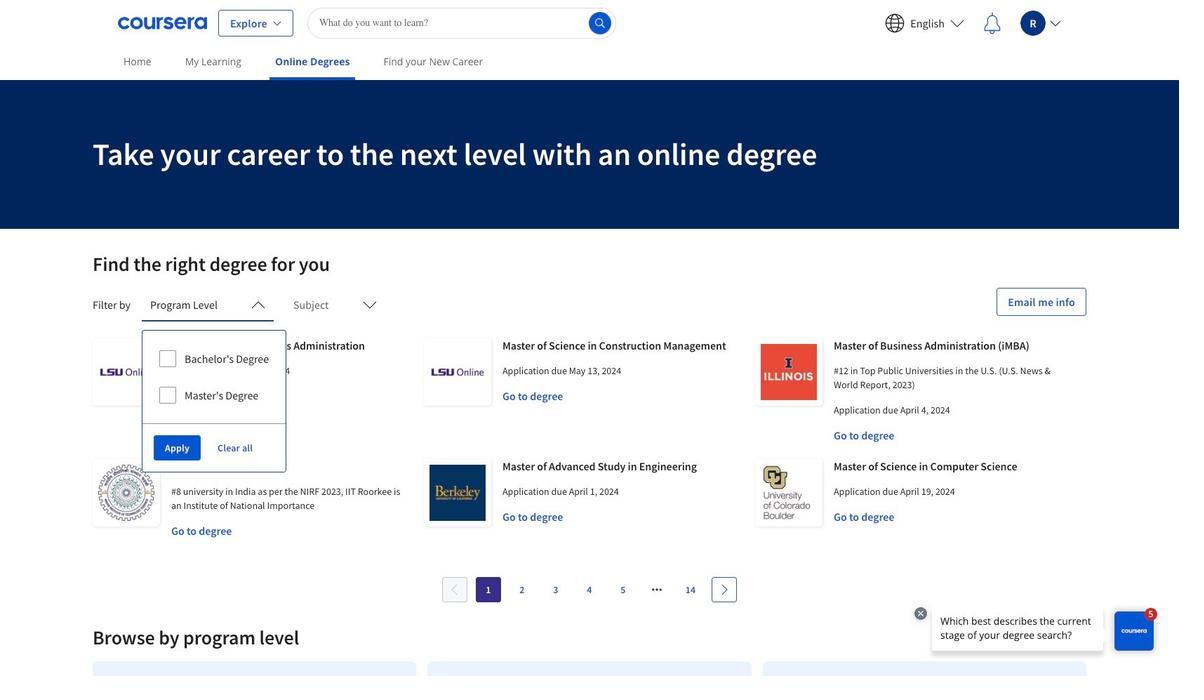 Task type: describe. For each thing, give the bounding box(es) containing it.
iit roorkee image
[[93, 459, 160, 527]]

options list list box
[[143, 331, 286, 423]]

university of illinois at urbana-champaign image
[[755, 338, 823, 406]]

go to next page image
[[719, 584, 730, 595]]



Task type: locate. For each thing, give the bounding box(es) containing it.
actions toolbar
[[143, 423, 286, 472]]

1 horizontal spatial louisiana state university image
[[424, 338, 491, 406]]

coursera image
[[118, 12, 207, 34]]

2 louisiana state university image from the left
[[424, 338, 491, 406]]

1 louisiana state university image from the left
[[93, 338, 160, 406]]

university of colorado boulder image
[[755, 459, 823, 527]]

university of california, berkeley image
[[424, 459, 491, 527]]

0 horizontal spatial louisiana state university image
[[93, 338, 160, 406]]

list
[[87, 656, 1092, 676]]

louisiana state university image
[[93, 338, 160, 406], [424, 338, 491, 406]]

None search field
[[307, 7, 616, 38]]



Task type: vqa. For each thing, say whether or not it's contained in the screenshot.
second 'Louisiana State University' image from the right
yes



